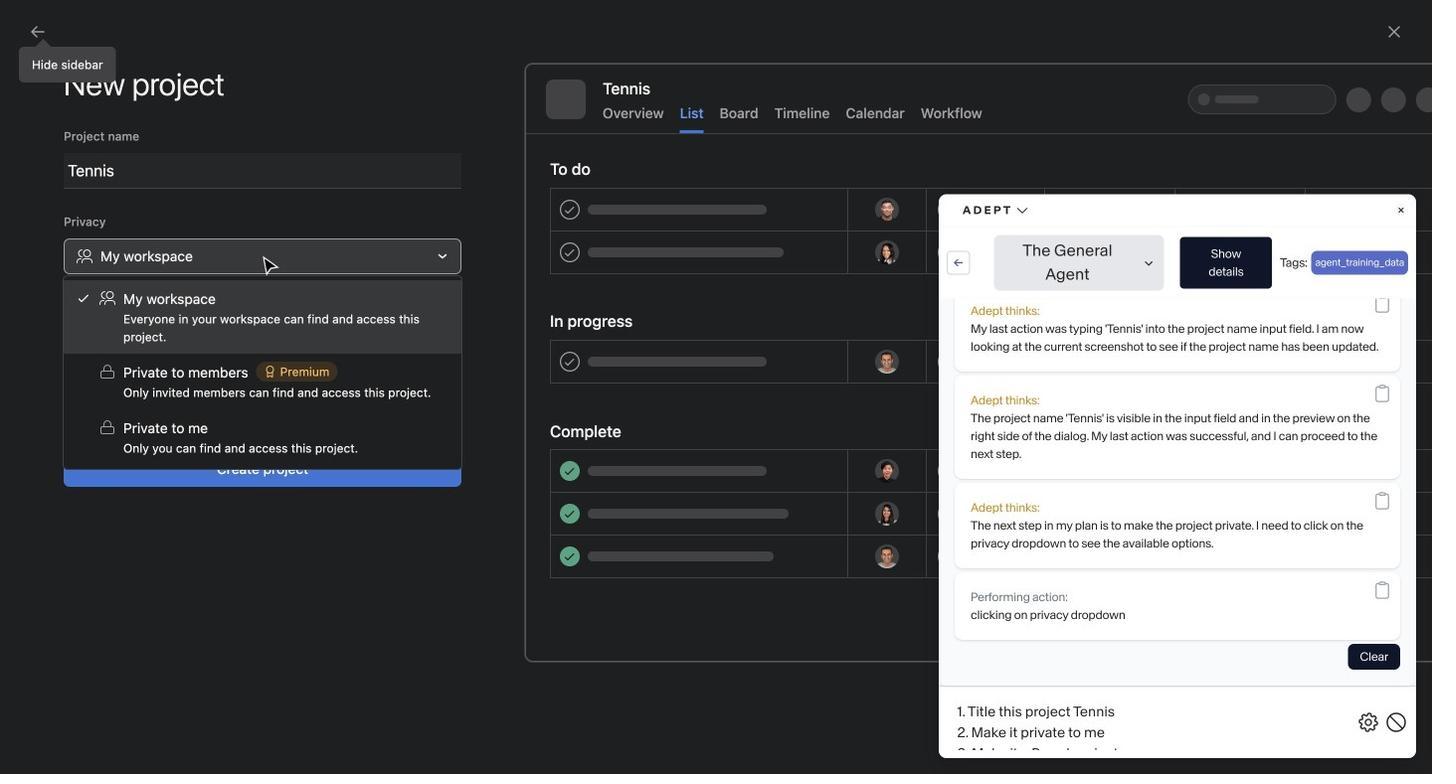 Task type: describe. For each thing, give the bounding box(es) containing it.
0 horizontal spatial list item
[[271, 417, 827, 453]]

hide sidebar image
[[26, 16, 42, 32]]

line_and_symbols image
[[888, 434, 912, 458]]

briefcase image
[[1142, 434, 1166, 458]]

add profile photo image
[[295, 296, 343, 344]]

Mark complete checkbox
[[291, 423, 315, 447]]

starred element
[[0, 316, 239, 388]]

insights element
[[0, 181, 239, 316]]



Task type: vqa. For each thing, say whether or not it's contained in the screenshot.
BRIEFCASE image
yes



Task type: locate. For each thing, give the bounding box(es) containing it.
mark complete image
[[291, 423, 315, 447]]

1 horizontal spatial list item
[[868, 344, 1122, 405]]

None text field
[[64, 153, 461, 189]]

tooltip
[[20, 42, 115, 82]]

global element
[[0, 49, 239, 168]]

close image
[[1386, 24, 1402, 40]]

1 vertical spatial list item
[[271, 417, 827, 453]]

go back image
[[30, 24, 46, 40]]

rocket image
[[888, 506, 912, 530]]

list item
[[868, 344, 1122, 405], [271, 417, 827, 453]]

projects element
[[0, 388, 239, 555]]

this is a preview of your project image
[[525, 64, 1432, 662]]

list image
[[1142, 362, 1166, 386]]

0 vertical spatial list item
[[868, 344, 1122, 405]]



